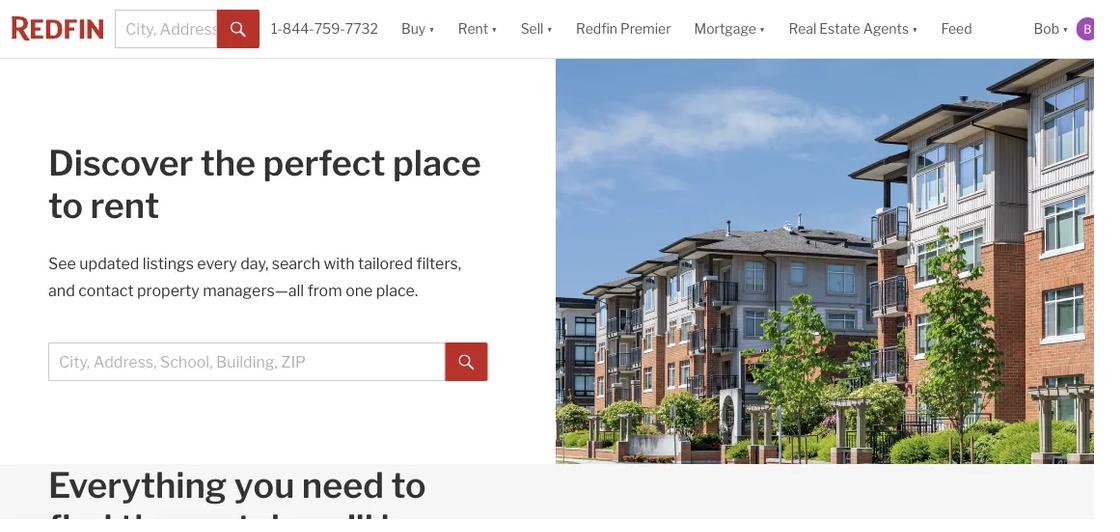 Task type: vqa. For each thing, say whether or not it's contained in the screenshot.
the the in "Everything You Need To Find The Rental You'Ll Love"
yes



Task type: locate. For each thing, give the bounding box(es) containing it.
the left the perfect
[[200, 142, 256, 184]]

the inside discover the perfect place to rent
[[200, 142, 256, 184]]

filters,
[[416, 254, 461, 273]]

place
[[393, 142, 481, 184]]

to up the see at the left
[[48, 184, 83, 227]]

1 ▾ from the left
[[429, 21, 435, 37]]

▾ for sell ▾
[[547, 21, 553, 37]]

submit search image
[[231, 22, 246, 37], [459, 355, 474, 370]]

mortgage ▾ button
[[694, 0, 765, 58]]

rent ▾ button
[[446, 0, 509, 58]]

premier
[[620, 21, 671, 37]]

real estate agents ▾ link
[[789, 0, 918, 58]]

discover the perfect place to rent
[[48, 142, 481, 227]]

to
[[48, 184, 83, 227], [391, 464, 426, 507]]

0 horizontal spatial to
[[48, 184, 83, 227]]

▾ right agents
[[912, 21, 918, 37]]

▾ right rent
[[491, 21, 497, 37]]

rental
[[182, 507, 280, 520]]

day,
[[240, 254, 269, 273]]

to inside discover the perfect place to rent
[[48, 184, 83, 227]]

tailored
[[358, 254, 413, 273]]

from
[[307, 281, 342, 300]]

1 vertical spatial to
[[391, 464, 426, 507]]

1 horizontal spatial submit search image
[[459, 355, 474, 370]]

0 horizontal spatial submit search image
[[231, 22, 246, 37]]

and
[[48, 281, 75, 300]]

with
[[324, 254, 355, 273]]

844-
[[283, 21, 314, 37]]

redfin premier button
[[564, 0, 683, 58]]

0 vertical spatial the
[[200, 142, 256, 184]]

mortgage ▾ button
[[683, 0, 777, 58]]

perfect
[[263, 142, 385, 184]]

love
[[381, 507, 448, 520]]

rent
[[90, 184, 159, 227]]

2 ▾ from the left
[[491, 21, 497, 37]]

rent ▾
[[458, 21, 497, 37]]

the right find
[[120, 507, 175, 520]]

need
[[302, 464, 384, 507]]

the
[[200, 142, 256, 184], [120, 507, 175, 520]]

▾ right bob
[[1062, 21, 1069, 37]]

1-844-759-7732
[[271, 21, 378, 37]]

everything you need to find the rental you'll love
[[48, 464, 448, 520]]

0 horizontal spatial the
[[120, 507, 175, 520]]

mortgage
[[694, 21, 756, 37]]

City, Address, School, Agent, ZIP search field
[[115, 10, 217, 48]]

buy ▾ button
[[401, 0, 435, 58]]

1 horizontal spatial the
[[200, 142, 256, 184]]

buy ▾
[[401, 21, 435, 37]]

▾ right sell
[[547, 21, 553, 37]]

updated
[[79, 254, 139, 273]]

▾
[[429, 21, 435, 37], [491, 21, 497, 37], [547, 21, 553, 37], [759, 21, 765, 37], [912, 21, 918, 37], [1062, 21, 1069, 37]]

7732
[[345, 21, 378, 37]]

6 ▾ from the left
[[1062, 21, 1069, 37]]

rent ▾ button
[[458, 0, 497, 58]]

1 vertical spatial submit search image
[[459, 355, 474, 370]]

▾ right buy
[[429, 21, 435, 37]]

to right 'need'
[[391, 464, 426, 507]]

feed
[[941, 21, 972, 37]]

to inside everything you need to find the rental you'll love
[[391, 464, 426, 507]]

0 vertical spatial submit search image
[[231, 22, 246, 37]]

bob ▾
[[1034, 21, 1069, 37]]

sell
[[521, 21, 544, 37]]

submit search image for city, address, school, agent, zip 'search box'
[[231, 22, 246, 37]]

1-
[[271, 21, 283, 37]]

4 ▾ from the left
[[759, 21, 765, 37]]

see updated listings every day, search with tailored filters, and contact property managers—all from one place.
[[48, 254, 461, 300]]

1 vertical spatial the
[[120, 507, 175, 520]]

0 vertical spatial to
[[48, 184, 83, 227]]

place.
[[376, 281, 418, 300]]

sell ▾ button
[[509, 0, 564, 58]]

3 ▾ from the left
[[547, 21, 553, 37]]

buy ▾ button
[[390, 0, 446, 58]]

redfin
[[576, 21, 617, 37]]

▾ right the mortgage
[[759, 21, 765, 37]]

759-
[[314, 21, 345, 37]]

one
[[346, 281, 373, 300]]

1 horizontal spatial to
[[391, 464, 426, 507]]

property
[[137, 281, 199, 300]]



Task type: describe. For each thing, give the bounding box(es) containing it.
you'll
[[287, 507, 373, 520]]

feed button
[[930, 0, 1022, 58]]

the inside everything you need to find the rental you'll love
[[120, 507, 175, 520]]

image of phone on redfin app searching for apartments for rent image
[[556, 464, 1094, 520]]

search
[[272, 254, 320, 273]]

real estate agents ▾ button
[[777, 0, 930, 58]]

bob
[[1034, 21, 1059, 37]]

City, Address, School, Building, ZIP search field
[[48, 342, 445, 381]]

▾ for mortgage ▾
[[759, 21, 765, 37]]

1-844-759-7732 link
[[271, 21, 378, 37]]

contact
[[78, 281, 134, 300]]

5 ▾ from the left
[[912, 21, 918, 37]]

everything
[[48, 464, 227, 507]]

rent
[[458, 21, 488, 37]]

an apartment complex on a bright sunny day image
[[556, 59, 1094, 464]]

mortgage ▾
[[694, 21, 765, 37]]

every
[[197, 254, 237, 273]]

you
[[234, 464, 295, 507]]

listings
[[143, 254, 194, 273]]

redfin premier
[[576, 21, 671, 37]]

buy
[[401, 21, 426, 37]]

user photo image
[[1076, 17, 1094, 41]]

find
[[48, 507, 112, 520]]

real
[[789, 21, 816, 37]]

▾ for rent ▾
[[491, 21, 497, 37]]

sell ▾
[[521, 21, 553, 37]]

▾ for bob ▾
[[1062, 21, 1069, 37]]

submit search image for city, address, school, building, zip search box
[[459, 355, 474, 370]]

estate
[[819, 21, 860, 37]]

agents
[[863, 21, 909, 37]]

sell ▾ button
[[521, 0, 553, 58]]

managers—all
[[203, 281, 304, 300]]

discover
[[48, 142, 193, 184]]

▾ for buy ▾
[[429, 21, 435, 37]]

real estate agents ▾
[[789, 21, 918, 37]]

see
[[48, 254, 76, 273]]



